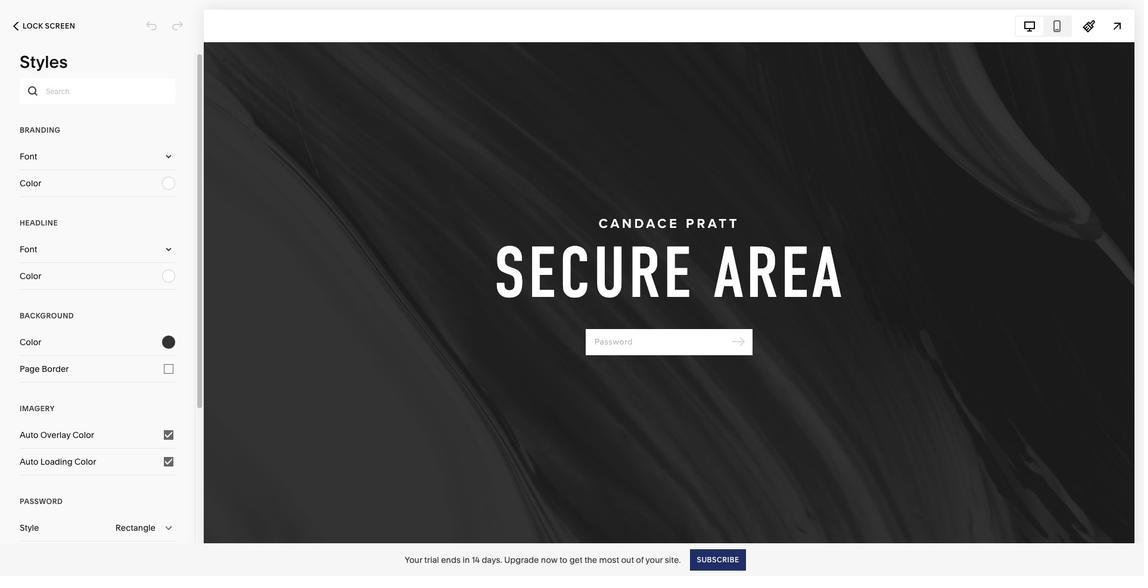 Task type: describe. For each thing, give the bounding box(es) containing it.
the
[[585, 555, 597, 566]]

in
[[463, 555, 470, 566]]

subscribe
[[697, 556, 739, 565]]

password
[[20, 498, 63, 507]]

imagery
[[20, 405, 55, 414]]

your
[[405, 555, 422, 566]]

auto for auto overlay color
[[20, 430, 38, 441]]

Search text field
[[20, 78, 175, 104]]

screen
[[45, 21, 75, 30]]

trial
[[424, 555, 439, 566]]

3 color button from the top
[[20, 330, 175, 356]]

loading
[[40, 457, 73, 468]]

to
[[560, 555, 568, 566]]

undo image
[[145, 20, 158, 33]]

background
[[20, 312, 74, 321]]

redo image
[[171, 20, 184, 33]]

most
[[599, 555, 619, 566]]

headline
[[20, 219, 58, 228]]

overlay
[[40, 430, 70, 441]]

color button for headline
[[20, 263, 175, 290]]

your trial ends in 14 days. upgrade now to get the most out of your site.
[[405, 555, 681, 566]]

color for color button corresponding to headline
[[20, 271, 41, 282]]

rectangle
[[115, 523, 156, 534]]

border
[[42, 364, 69, 375]]

your
[[646, 555, 663, 566]]

auto for auto loading color
[[20, 457, 38, 468]]

days.
[[482, 555, 502, 566]]

style
[[20, 523, 39, 534]]

out
[[621, 555, 634, 566]]

font for branding
[[20, 151, 37, 162]]

color for branding's color button
[[20, 178, 41, 189]]

color button for branding
[[20, 170, 175, 197]]



Task type: locate. For each thing, give the bounding box(es) containing it.
font down headline
[[20, 244, 37, 255]]

color button
[[20, 170, 175, 197], [20, 263, 175, 290], [20, 330, 175, 356]]

color up the page
[[20, 337, 41, 348]]

color
[[20, 178, 41, 189], [20, 271, 41, 282], [20, 337, 41, 348], [72, 430, 94, 441], [75, 457, 96, 468]]

lock screen
[[23, 21, 75, 30]]

of
[[636, 555, 644, 566]]

0 vertical spatial font
[[20, 151, 37, 162]]

1 vertical spatial color button
[[20, 263, 175, 290]]

auto
[[20, 430, 38, 441], [20, 457, 38, 468]]

font for headline
[[20, 244, 37, 255]]

2 font button from the top
[[20, 237, 175, 263]]

2 color button from the top
[[20, 263, 175, 290]]

upgrade
[[504, 555, 539, 566]]

1 vertical spatial font
[[20, 244, 37, 255]]

site.
[[665, 555, 681, 566]]

font button for headline
[[20, 237, 175, 263]]

color right overlay on the bottom left of the page
[[72, 430, 94, 441]]

1 vertical spatial auto
[[20, 457, 38, 468]]

color for 3rd color button from the top
[[20, 337, 41, 348]]

Style field
[[20, 515, 175, 542]]

color up 'background'
[[20, 271, 41, 282]]

14
[[472, 555, 480, 566]]

auto overlay color
[[20, 430, 94, 441]]

lock screen button
[[0, 13, 88, 39]]

page border
[[20, 364, 69, 375]]

get
[[570, 555, 583, 566]]

0 vertical spatial color button
[[20, 170, 175, 197]]

1 font from the top
[[20, 151, 37, 162]]

font
[[20, 151, 37, 162], [20, 244, 37, 255]]

subscribe button
[[690, 550, 746, 571]]

0 vertical spatial auto
[[20, 430, 38, 441]]

tab list
[[1016, 16, 1071, 35]]

2 vertical spatial color button
[[20, 330, 175, 356]]

color right loading on the bottom of page
[[75, 457, 96, 468]]

1 auto from the top
[[20, 430, 38, 441]]

1 vertical spatial font button
[[20, 237, 175, 263]]

1 font button from the top
[[20, 144, 175, 170]]

page
[[20, 364, 40, 375]]

0 vertical spatial font button
[[20, 144, 175, 170]]

font down branding
[[20, 151, 37, 162]]

auto loading color
[[20, 457, 96, 468]]

1 color button from the top
[[20, 170, 175, 197]]

color up headline
[[20, 178, 41, 189]]

branding
[[20, 126, 61, 135]]

font button for branding
[[20, 144, 175, 170]]

auto left loading on the bottom of page
[[20, 457, 38, 468]]

2 auto from the top
[[20, 457, 38, 468]]

lock
[[23, 21, 43, 30]]

ends
[[441, 555, 461, 566]]

2 font from the top
[[20, 244, 37, 255]]

auto left overlay on the bottom left of the page
[[20, 430, 38, 441]]

now
[[541, 555, 558, 566]]

font button
[[20, 144, 175, 170], [20, 237, 175, 263]]

styles
[[20, 52, 68, 72]]



Task type: vqa. For each thing, say whether or not it's contained in the screenshot.
the middle the your
no



